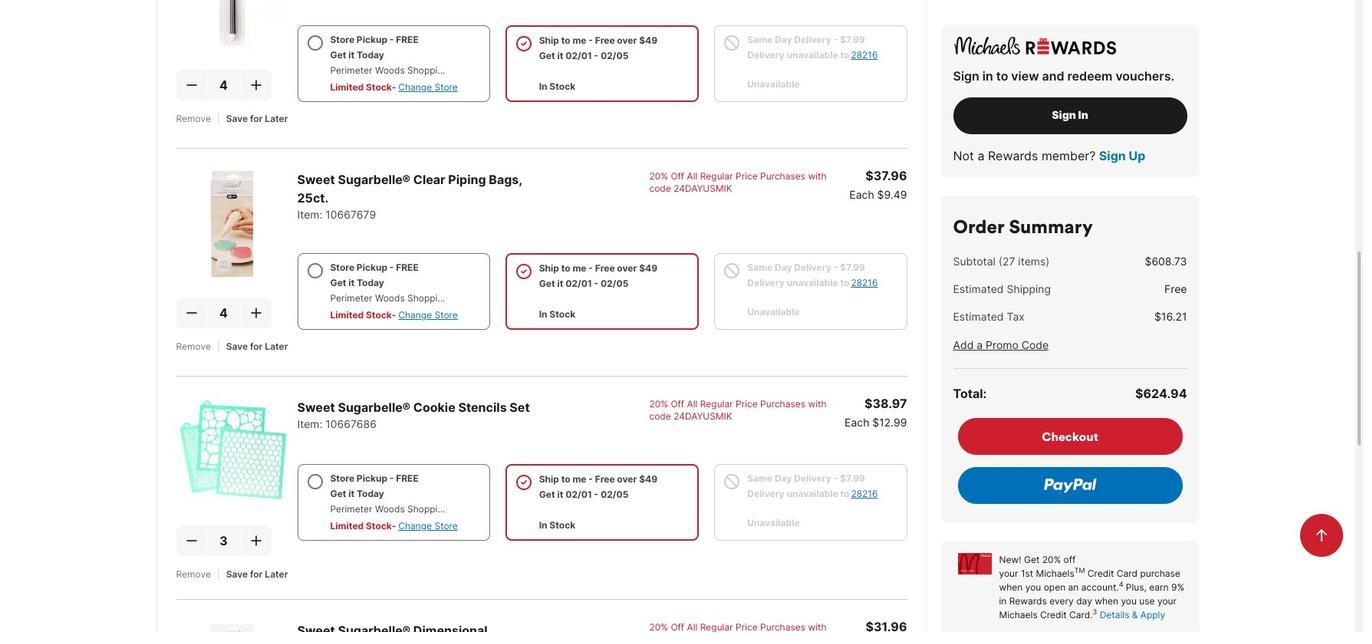 Task type: locate. For each thing, give the bounding box(es) containing it.
0 vertical spatial regular
[[700, 170, 733, 182]]

2 save from the top
[[226, 341, 248, 352]]

0 vertical spatial save
[[226, 113, 248, 124]]

2 sweet from the top
[[297, 400, 335, 415]]

purchases for 38.97
[[761, 398, 806, 410]]

1 number stepper text field from the top
[[208, 70, 240, 100]]

order
[[954, 215, 1005, 238]]

2 vertical spatial remove | save for later
[[176, 568, 288, 580]]

in inside button
[[1079, 109, 1089, 122]]

0 vertical spatial perimeter
[[330, 64, 373, 76]]

0 vertical spatial purchases
[[761, 170, 806, 182]]

all for set
[[687, 398, 698, 410]]

ship for bags,
[[539, 262, 559, 274]]

ship to me - free over $49 get it 02/01 - 02/05 for sweet sugarbelle® clear piping bags, 25ct.
[[539, 262, 658, 289]]

3 free from the top
[[396, 473, 419, 484]]

1 vertical spatial purchases
[[761, 398, 806, 410]]

2 remove from the top
[[176, 341, 211, 352]]

remove
[[176, 113, 211, 124], [176, 341, 211, 352], [176, 568, 211, 580]]

sweet sugarbelle® dimensional parchment paper image
[[176, 618, 288, 632]]

2 horizontal spatial sign
[[1100, 148, 1126, 163]]

regular
[[700, 170, 733, 182], [700, 398, 733, 410]]

1 vertical spatial $49
[[639, 262, 658, 274]]

0 vertical spatial free
[[396, 34, 419, 45]]

1 code from the top
[[650, 182, 671, 194]]

ship
[[539, 34, 559, 46], [539, 262, 559, 274], [539, 473, 559, 485]]

1 vertical spatial same
[[748, 261, 773, 273]]

2 store pickup - free get it today perimeter woods shopping center limited stock - change store from the top
[[330, 261, 481, 321]]

save for later button for sweet sugarbelle® cookie stencils set
[[226, 568, 288, 581]]

1 vertical spatial save
[[226, 341, 248, 352]]

your inside your 1st michaels tm credit card purchase when you open an account.
[[1000, 568, 1019, 579]]

0 vertical spatial your
[[1000, 568, 1019, 579]]

3 perimeter from the top
[[330, 503, 373, 515]]

2 vertical spatial later
[[265, 568, 288, 580]]

2 change from the top
[[398, 309, 432, 321]]

later for sweet sugarbelle® cookie stencils set
[[265, 568, 288, 580]]

with
[[808, 170, 827, 182], [808, 398, 827, 410]]

3 unavailable from the top
[[787, 488, 839, 499]]

1 item: from the top
[[297, 208, 323, 221]]

2 code from the top
[[650, 410, 671, 422]]

today for clear
[[357, 277, 384, 288]]

rewards
[[988, 148, 1039, 163], [1010, 596, 1047, 607]]

sweet sugarbelle® clear piping bags, 25ct. image
[[176, 167, 288, 279]]

9.49
[[884, 188, 907, 201]]

1 vertical spatial over
[[617, 262, 637, 274]]

Number Stepper text field
[[208, 70, 240, 100], [208, 525, 240, 556]]

sign
[[954, 68, 980, 84], [1052, 109, 1077, 122], [1100, 148, 1126, 163]]

2 vertical spatial |
[[217, 568, 220, 580]]

3 02/01 from the top
[[566, 489, 592, 500]]

2 unavailable from the top
[[748, 306, 800, 317]]

2 vertical spatial today
[[357, 488, 384, 499]]

michaels down the 1st
[[1000, 609, 1038, 621]]

2 woods from the top
[[375, 292, 405, 304]]

2 estimated from the top
[[954, 310, 1004, 323]]

add
[[954, 338, 974, 351]]

sign in button
[[954, 97, 1188, 134]]

0 horizontal spatial when
[[1000, 582, 1023, 593]]

sweet
[[297, 172, 335, 187], [297, 400, 335, 415]]

1 28216 from the top
[[851, 49, 878, 60]]

0 vertical spatial 24dayusmik
[[674, 182, 733, 194]]

2 vertical spatial 28216
[[851, 488, 878, 499]]

all
[[687, 170, 698, 182], [687, 398, 698, 410]]

2 center from the top
[[451, 292, 481, 304]]

3 for from the top
[[250, 568, 263, 580]]

2 number stepper text field from the top
[[208, 525, 240, 556]]

0 horizontal spatial in
[[983, 68, 994, 84]]

code
[[1022, 338, 1049, 351]]

store pickup - free get it today perimeter woods shopping center limited stock - change store for cookie
[[330, 473, 481, 532]]

credit inside 4 plus, earn 9% in rewards every day when you use your michaels credit card.
[[1041, 609, 1067, 621]]

credit up account. at the right bottom of the page
[[1088, 568, 1115, 579]]

3 same day delivery - $7.99 delivery unavailable to 28216 from the top
[[748, 473, 878, 499]]

1 vertical spatial 20% off all regular price purchases with code 24dayusmik
[[650, 398, 827, 422]]

2 purchases from the top
[[761, 398, 806, 410]]

with left the $ 38.97 each $ 12.99
[[808, 398, 827, 410]]

sweet sugarbelle® cookie stencils set image
[[176, 395, 288, 507]]

0 vertical spatial estimated
[[954, 282, 1004, 295]]

change for clear
[[398, 309, 432, 321]]

1 vertical spatial change
[[398, 309, 432, 321]]

sign left up
[[1100, 148, 1126, 163]]

2 for from the top
[[250, 341, 263, 352]]

0 vertical spatial remove
[[176, 113, 211, 124]]

0 vertical spatial sweet
[[297, 172, 335, 187]]

same day delivery - $7.99 delivery unavailable to 28216
[[748, 34, 878, 60], [748, 261, 878, 288], [748, 473, 878, 499]]

sugarbelle® inside sweet sugarbelle® cookie stencils set item: 10667686
[[338, 400, 411, 415]]

in down new!
[[1000, 596, 1007, 607]]

1 vertical spatial 02/01
[[566, 278, 592, 289]]

item:
[[297, 208, 323, 221], [297, 417, 323, 430]]

1 horizontal spatial you
[[1122, 596, 1137, 607]]

sweet up 10667686
[[297, 400, 335, 415]]

1 me from the top
[[573, 34, 587, 46]]

limited for sweet sugarbelle® clear piping bags, 25ct.
[[330, 309, 364, 321]]

0 vertical spatial michaels
[[1036, 568, 1075, 579]]

Number Stepper text field
[[208, 298, 240, 328]]

each inside $ 37.96 each $ 9.49
[[850, 188, 875, 201]]

sweet sugarbelle® black edible airbrush marker image
[[176, 0, 288, 51]]

a
[[978, 148, 985, 163], [977, 338, 983, 351]]

1 horizontal spatial your
[[1158, 596, 1177, 607]]

0 vertical spatial each
[[850, 188, 875, 201]]

1 vertical spatial $7.99
[[840, 261, 865, 273]]

for
[[250, 113, 263, 124], [250, 341, 263, 352], [250, 568, 263, 580]]

2 vertical spatial $7.99
[[840, 473, 865, 484]]

2 with from the top
[[808, 398, 827, 410]]

0 vertical spatial 28216
[[851, 49, 878, 60]]

1 today from the top
[[357, 49, 384, 60]]

free
[[595, 34, 615, 46], [595, 262, 615, 274], [1165, 282, 1188, 295], [595, 473, 615, 485]]

3 change from the top
[[398, 520, 432, 532]]

item: inside sweet sugarbelle® clear piping bags, 25ct. item: 10667679
[[297, 208, 323, 221]]

&
[[1133, 609, 1138, 621]]

when inside 4 plus, earn 9% in rewards every day when you use your michaels credit card.
[[1095, 596, 1119, 607]]

1 20% off all regular price purchases with code 24dayusmik from the top
[[650, 170, 827, 194]]

2 vertical spatial ship to me - free over $49 get it 02/01 - 02/05
[[539, 473, 658, 500]]

3 remove from the top
[[176, 568, 211, 580]]

1st
[[1021, 568, 1034, 579]]

michaels inside your 1st michaels tm credit card purchase when you open an account.
[[1036, 568, 1075, 579]]

all for bags,
[[687, 170, 698, 182]]

1 perimeter from the top
[[330, 64, 373, 76]]

1 vertical spatial all
[[687, 398, 698, 410]]

credit
[[1088, 568, 1115, 579], [1041, 609, 1067, 621]]

0 vertical spatial you
[[1026, 582, 1042, 593]]

2 later from the top
[[265, 341, 288, 352]]

your inside 4 plus, earn 9% in rewards every day when you use your michaels credit card.
[[1158, 596, 1177, 607]]

| for sweet sugarbelle® clear piping bags, 25ct.
[[217, 341, 220, 352]]

608.73
[[1152, 255, 1188, 268]]

1 vertical spatial sugarbelle®
[[338, 400, 411, 415]]

over for sweet sugarbelle® clear piping bags, 25ct.
[[617, 262, 637, 274]]

michaels
[[1036, 568, 1075, 579], [1000, 609, 1038, 621]]

day for 37.96
[[775, 261, 792, 273]]

1 vertical spatial remove
[[176, 341, 211, 352]]

1 vertical spatial shopping
[[408, 292, 449, 304]]

2 vertical spatial 02/05
[[601, 489, 629, 500]]

1 off from the top
[[671, 170, 685, 182]]

add a promo code button
[[954, 337, 1049, 353]]

2 same from the top
[[748, 261, 773, 273]]

2 same day delivery - $7.99 delivery unavailable to 28216 from the top
[[748, 261, 878, 288]]

2 02/01 from the top
[[566, 278, 592, 289]]

624.94
[[1144, 386, 1188, 401]]

1 day from the top
[[775, 34, 792, 45]]

2 me from the top
[[573, 262, 587, 274]]

0 vertical spatial a
[[978, 148, 985, 163]]

day for 38.97
[[775, 473, 792, 484]]

1 horizontal spatial in
[[1000, 596, 1007, 607]]

pickup for cookie
[[357, 473, 388, 484]]

each inside the $ 38.97 each $ 12.99
[[845, 416, 870, 429]]

mrewards_logo image
[[950, 37, 1120, 54]]

1 unavailable from the top
[[748, 78, 800, 90]]

when down the 1st
[[1000, 582, 1023, 593]]

in left view
[[983, 68, 994, 84]]

0 vertical spatial $49
[[639, 34, 658, 46]]

credit down every at the right bottom of page
[[1041, 609, 1067, 621]]

0 vertical spatial number stepper text field
[[208, 70, 240, 100]]

to
[[561, 34, 571, 46], [841, 49, 850, 60], [997, 68, 1009, 84], [561, 262, 571, 274], [841, 277, 850, 288], [561, 473, 571, 485], [841, 488, 850, 499]]

0 vertical spatial same day delivery - $7.99 delivery unavailable to 28216
[[748, 34, 878, 60]]

your
[[1000, 568, 1019, 579], [1158, 596, 1177, 607]]

limited
[[330, 81, 364, 93], [330, 309, 364, 321], [330, 520, 364, 532]]

when down account. at the right bottom of the page
[[1095, 596, 1119, 607]]

10667679
[[326, 208, 376, 221]]

1 center from the top
[[451, 64, 481, 76]]

0 vertical spatial all
[[687, 170, 698, 182]]

$16.21
[[1155, 310, 1188, 323]]

save for later button
[[226, 113, 288, 125], [226, 341, 288, 353], [226, 568, 288, 581]]

1 over from the top
[[617, 34, 637, 46]]

1 horizontal spatial credit
[[1088, 568, 1115, 579]]

delivery
[[794, 34, 832, 45], [748, 49, 785, 60], [794, 261, 832, 273], [748, 277, 785, 288], [794, 473, 832, 484], [748, 488, 785, 499]]

0 vertical spatial over
[[617, 34, 637, 46]]

0 vertical spatial with
[[808, 170, 827, 182]]

1 vertical spatial each
[[845, 416, 870, 429]]

limited for sweet sugarbelle® cookie stencils set
[[330, 520, 364, 532]]

with for 37.96
[[808, 170, 827, 182]]

a right add
[[977, 338, 983, 351]]

promo
[[986, 338, 1019, 351]]

sugarbelle® up 10667686
[[338, 400, 411, 415]]

sign inside button
[[1052, 109, 1077, 122]]

3 woods from the top
[[375, 503, 405, 515]]

2 ship to me - free over $49 get it 02/01 - 02/05 from the top
[[539, 262, 658, 289]]

regular for 37.96
[[700, 170, 733, 182]]

1 remove | save for later from the top
[[176, 113, 288, 124]]

3 ship to me - free over $49 get it 02/01 - 02/05 from the top
[[539, 473, 658, 500]]

0 vertical spatial in
[[983, 68, 994, 84]]

9%
[[1172, 582, 1185, 593]]

1 vertical spatial limited
[[330, 309, 364, 321]]

rewards down the 1st
[[1010, 596, 1047, 607]]

1 horizontal spatial when
[[1095, 596, 1119, 607]]

2 02/05 from the top
[[601, 278, 629, 289]]

1 vertical spatial later
[[265, 341, 288, 352]]

1 price from the top
[[736, 170, 758, 182]]

3 shopping from the top
[[408, 503, 449, 515]]

$7.99 for 38.97
[[840, 473, 865, 484]]

when inside your 1st michaels tm credit card purchase when you open an account.
[[1000, 582, 1023, 593]]

0 vertical spatial when
[[1000, 582, 1023, 593]]

0 vertical spatial remove | save for later
[[176, 113, 288, 124]]

1 ship to me - free over $49 get it 02/01 - 02/05 from the top
[[539, 34, 658, 61]]

1 vertical spatial you
[[1122, 596, 1137, 607]]

in stock
[[539, 80, 576, 92], [539, 308, 576, 320], [539, 519, 576, 531]]

purchases for 37.96
[[761, 170, 806, 182]]

$ for $ 37.96 each $ 9.49
[[866, 168, 874, 183]]

2 over from the top
[[617, 262, 637, 274]]

2 sugarbelle® from the top
[[338, 400, 411, 415]]

3 pickup from the top
[[357, 473, 388, 484]]

sign left view
[[954, 68, 980, 84]]

2 perimeter from the top
[[330, 292, 373, 304]]

woods
[[375, 64, 405, 76], [375, 292, 405, 304], [375, 503, 405, 515]]

$ 37.96 each $ 9.49
[[850, 168, 907, 201]]

tm
[[1075, 567, 1085, 575]]

$ for $ 38.97 each $ 12.99
[[865, 396, 873, 411]]

1 vertical spatial sign
[[1052, 109, 1077, 122]]

0 horizontal spatial credit
[[1041, 609, 1067, 621]]

in stock for bags,
[[539, 308, 576, 320]]

2 28216 from the top
[[851, 277, 878, 288]]

day
[[775, 34, 792, 45], [775, 261, 792, 273], [775, 473, 792, 484]]

0 vertical spatial day
[[775, 34, 792, 45]]

a for not
[[978, 148, 985, 163]]

2 shopping from the top
[[408, 292, 449, 304]]

2 | from the top
[[217, 341, 220, 352]]

details
[[1100, 609, 1130, 621]]

3 ship from the top
[[539, 473, 559, 485]]

1 vertical spatial remove button
[[176, 341, 211, 353]]

3 remove | save for later from the top
[[176, 568, 288, 580]]

2 pickup from the top
[[357, 261, 388, 273]]

1 vertical spatial code
[[650, 410, 671, 422]]

1 vertical spatial estimated
[[954, 310, 1004, 323]]

not
[[954, 148, 975, 163]]

sugarbelle® for clear
[[338, 172, 411, 187]]

set
[[510, 400, 530, 415]]

over
[[617, 34, 637, 46], [617, 262, 637, 274], [617, 473, 637, 485]]

sweet sugarbelle® clear piping bags, 25ct. item: 10667679
[[297, 172, 522, 221]]

2 day from the top
[[775, 261, 792, 273]]

your down earn
[[1158, 596, 1177, 607]]

0 vertical spatial woods
[[375, 64, 405, 76]]

1 vertical spatial store pickup - free get it today perimeter woods shopping center limited stock - change store
[[330, 261, 481, 321]]

0 vertical spatial 20%
[[650, 170, 668, 182]]

1 remove button from the top
[[176, 113, 211, 125]]

3 same from the top
[[748, 473, 773, 484]]

1 save for later button from the top
[[226, 113, 288, 125]]

sugarbelle® inside sweet sugarbelle® clear piping bags, 25ct. item: 10667679
[[338, 172, 411, 187]]

3 | from the top
[[217, 568, 220, 580]]

2 24dayusmik from the top
[[674, 410, 733, 422]]

20% for sweet sugarbelle® cookie stencils set
[[650, 398, 668, 410]]

center
[[451, 64, 481, 76], [451, 292, 481, 304], [451, 503, 481, 515]]

2 vertical spatial unavailable
[[787, 488, 839, 499]]

clear
[[414, 172, 446, 187]]

with left $ 37.96 each $ 9.49
[[808, 170, 827, 182]]

each
[[850, 188, 875, 201], [845, 416, 870, 429]]

unavailable
[[787, 49, 839, 60], [787, 277, 839, 288], [787, 488, 839, 499]]

1 vertical spatial ship
[[539, 262, 559, 274]]

2 off from the top
[[671, 398, 685, 410]]

0 vertical spatial ship to me - free over $49 get it 02/01 - 02/05
[[539, 34, 658, 61]]

total:
[[954, 386, 987, 401]]

2 vertical spatial change
[[398, 520, 432, 532]]

code
[[650, 182, 671, 194], [650, 410, 671, 422]]

2 all from the top
[[687, 398, 698, 410]]

3
[[1093, 608, 1098, 617]]

0 vertical spatial 20% off all regular price purchases with code 24dayusmik
[[650, 170, 827, 194]]

sweet sugarbelle® cookie stencils set link
[[297, 400, 530, 415]]

2 regular from the top
[[700, 398, 733, 410]]

sweet up 25ct.
[[297, 172, 335, 187]]

2 remove | save for later from the top
[[176, 341, 288, 352]]

2 today from the top
[[357, 277, 384, 288]]

remove for sweet sugarbelle® clear piping bags, 25ct.
[[176, 341, 211, 352]]

unavailable for 38.97
[[787, 488, 839, 499]]

|
[[217, 113, 220, 124], [217, 341, 220, 352], [217, 568, 220, 580]]

me for set
[[573, 473, 587, 485]]

1 vertical spatial pickup
[[357, 261, 388, 273]]

1 limited from the top
[[330, 81, 364, 93]]

1 vertical spatial 28216
[[851, 277, 878, 288]]

each for 37.96
[[850, 188, 875, 201]]

new!
[[1000, 554, 1022, 566]]

1 vertical spatial for
[[250, 341, 263, 352]]

unavailable for 38.97
[[748, 517, 800, 529]]

1 vertical spatial remove | save for later
[[176, 341, 288, 352]]

2 vertical spatial store pickup - free get it today perimeter woods shopping center limited stock - change store
[[330, 473, 481, 532]]

ship for set
[[539, 473, 559, 485]]

3 $7.99 from the top
[[840, 473, 865, 484]]

each left 9.49
[[850, 188, 875, 201]]

estimated down subtotal
[[954, 282, 1004, 295]]

estimated tax
[[954, 310, 1025, 323]]

0 vertical spatial center
[[451, 64, 481, 76]]

price for 38.97
[[736, 398, 758, 410]]

free
[[396, 34, 419, 45], [396, 261, 419, 273], [396, 473, 419, 484]]

1 vertical spatial ship to me - free over $49 get it 02/01 - 02/05
[[539, 262, 658, 289]]

38.97
[[873, 396, 907, 411]]

each for 38.97
[[845, 416, 870, 429]]

your down new!
[[1000, 568, 1019, 579]]

use
[[1140, 596, 1155, 607]]

2 in stock from the top
[[539, 308, 576, 320]]

$ 608.73
[[1145, 255, 1188, 268]]

20%
[[650, 170, 668, 182], [650, 398, 668, 410], [1043, 554, 1061, 566]]

item: left 10667686
[[297, 417, 323, 430]]

1 vertical spatial when
[[1095, 596, 1119, 607]]

2 vertical spatial sign
[[1100, 148, 1126, 163]]

estimated for estimated tax
[[954, 310, 1004, 323]]

a inside button
[[977, 338, 983, 351]]

2 vertical spatial same
[[748, 473, 773, 484]]

for for sweet sugarbelle® clear piping bags, 25ct.
[[250, 341, 263, 352]]

3 save for later button from the top
[[226, 568, 288, 581]]

1 sweet from the top
[[297, 172, 335, 187]]

a right not
[[978, 148, 985, 163]]

1 vertical spatial center
[[451, 292, 481, 304]]

02/01
[[566, 50, 592, 61], [566, 278, 592, 289], [566, 489, 592, 500]]

2 vertical spatial pickup
[[357, 473, 388, 484]]

every
[[1050, 596, 1074, 607]]

remove | save for later for sweet sugarbelle® cookie stencils set
[[176, 568, 288, 580]]

3 store pickup - free get it today perimeter woods shopping center limited stock - change store from the top
[[330, 473, 481, 532]]

$7.99 for 37.96
[[840, 261, 865, 273]]

0 vertical spatial me
[[573, 34, 587, 46]]

3 center from the top
[[451, 503, 481, 515]]

3 later from the top
[[265, 568, 288, 580]]

sign down sign in to view and redeem vouchers.
[[1052, 109, 1077, 122]]

you down the 1st
[[1026, 582, 1042, 593]]

sugarbelle® up 10667679 at left top
[[338, 172, 411, 187]]

add a promo code
[[954, 338, 1049, 351]]

remove button
[[176, 113, 211, 125], [176, 341, 211, 353], [176, 568, 211, 581]]

in
[[983, 68, 994, 84], [1000, 596, 1007, 607]]

1 in stock from the top
[[539, 80, 576, 92]]

1 with from the top
[[808, 170, 827, 182]]

3 $49 from the top
[[639, 473, 658, 485]]

3 limited from the top
[[330, 520, 364, 532]]

0 vertical spatial |
[[217, 113, 220, 124]]

in stock for set
[[539, 519, 576, 531]]

20% off all regular price purchases with code 24dayusmik
[[650, 170, 827, 194], [650, 398, 827, 422]]

1 vertical spatial 24dayusmik
[[674, 410, 733, 422]]

day
[[1077, 596, 1093, 607]]

1 vertical spatial perimeter
[[330, 292, 373, 304]]

2 vertical spatial save
[[226, 568, 248, 580]]

item: down 25ct.
[[297, 208, 323, 221]]

0 vertical spatial later
[[265, 113, 288, 124]]

0 vertical spatial same
[[748, 34, 773, 45]]

save for sweet sugarbelle® clear piping bags, 25ct.
[[226, 341, 248, 352]]

20% off all regular price purchases with code 24dayusmik for 37.96
[[650, 170, 827, 194]]

sign up link
[[1100, 147, 1146, 165]]

michaels up open
[[1036, 568, 1075, 579]]

3 over from the top
[[617, 473, 637, 485]]

$49
[[639, 34, 658, 46], [639, 262, 658, 274], [639, 473, 658, 485]]

3 28216 from the top
[[851, 488, 878, 499]]

1 all from the top
[[687, 170, 698, 182]]

02/01 for sweet sugarbelle® clear piping bags, 25ct.
[[566, 278, 592, 289]]

estimated up add
[[954, 310, 1004, 323]]

1 vertical spatial sweet
[[297, 400, 335, 415]]

1 vertical spatial in stock
[[539, 308, 576, 320]]

2 $49 from the top
[[639, 262, 658, 274]]

sweet inside sweet sugarbelle® clear piping bags, 25ct. item: 10667679
[[297, 172, 335, 187]]

0 vertical spatial change
[[398, 81, 432, 93]]

1 vertical spatial 20%
[[650, 398, 668, 410]]

2 vertical spatial limited
[[330, 520, 364, 532]]

sweet inside sweet sugarbelle® cookie stencils set item: 10667686
[[297, 400, 335, 415]]

off for set
[[671, 398, 685, 410]]

1 purchases from the top
[[761, 170, 806, 182]]

apply
[[1141, 609, 1166, 621]]

02/01 for sweet sugarbelle® cookie stencils set
[[566, 489, 592, 500]]

rewards right not
[[988, 148, 1039, 163]]

in
[[539, 80, 548, 92], [1079, 109, 1089, 122], [539, 308, 548, 320], [539, 519, 548, 531]]

3 save from the top
[[226, 568, 248, 580]]

credit inside your 1st michaels tm credit card purchase when you open an account.
[[1088, 568, 1115, 579]]

card
[[1117, 568, 1138, 579]]

1 regular from the top
[[700, 170, 733, 182]]

2 vertical spatial for
[[250, 568, 263, 580]]

3 unavailable from the top
[[748, 517, 800, 529]]

02/05
[[601, 50, 629, 61], [601, 278, 629, 289], [601, 489, 629, 500]]

you up 3 details & apply
[[1122, 596, 1137, 607]]

each left 12.99
[[845, 416, 870, 429]]

0 horizontal spatial you
[[1026, 582, 1042, 593]]

remove button for sweet sugarbelle® cookie stencils set
[[176, 568, 211, 581]]

4 plus, earn 9% in rewards every day when you use your michaels credit card.
[[1000, 581, 1185, 621]]

0 vertical spatial unavailable
[[787, 49, 839, 60]]

2 vertical spatial remove button
[[176, 568, 211, 581]]

0 vertical spatial sugarbelle®
[[338, 172, 411, 187]]



Task type: describe. For each thing, give the bounding box(es) containing it.
sign in
[[1052, 109, 1089, 122]]

same for 38.97
[[748, 473, 773, 484]]

you inside your 1st michaels tm credit card purchase when you open an account.
[[1026, 582, 1042, 593]]

10667686
[[326, 417, 377, 430]]

woods for clear
[[375, 292, 405, 304]]

perimeter for sweet sugarbelle® cookie stencils set
[[330, 503, 373, 515]]

bags,
[[489, 172, 522, 187]]

sweet sugarbelle® cookie stencils set item: 10667686
[[297, 400, 530, 430]]

1 same day delivery - $7.99 delivery unavailable to 28216 from the top
[[748, 34, 878, 60]]

1 02/05 from the top
[[601, 50, 629, 61]]

plus,
[[1126, 582, 1147, 593]]

store pickup - free get it today perimeter woods shopping center limited stock - change store for clear
[[330, 261, 481, 321]]

24dayusmik for 37.96
[[674, 182, 733, 194]]

center for stencils
[[451, 503, 481, 515]]

for for sweet sugarbelle® cookie stencils set
[[250, 568, 263, 580]]

same day delivery - $7.99 delivery unavailable to 28216 for 37.96
[[748, 261, 878, 288]]

woods for cookie
[[375, 503, 405, 515]]

sign for sign in to view and redeem vouchers.
[[954, 68, 980, 84]]

piping
[[448, 172, 486, 187]]

subtotal ( 27 items )
[[954, 255, 1050, 268]]

open
[[1044, 582, 1066, 593]]

over for sweet sugarbelle® cookie stencils set
[[617, 473, 637, 485]]

20% off all regular price purchases with code 24dayusmik for 38.97
[[650, 398, 827, 422]]

1 woods from the top
[[375, 64, 405, 76]]

off
[[1064, 554, 1076, 566]]

account.
[[1082, 582, 1119, 593]]

shopping for cookie
[[408, 503, 449, 515]]

code for bags,
[[650, 182, 671, 194]]

1 $49 from the top
[[639, 34, 658, 46]]

remove for sweet sugarbelle® cookie stencils set
[[176, 568, 211, 580]]

details & apply link
[[1100, 609, 1166, 621]]

$ for $ 608.73
[[1145, 255, 1152, 268]]

(
[[999, 255, 1003, 268]]

sugarbelle® for cookie
[[338, 400, 411, 415]]

today for cookie
[[357, 488, 384, 499]]

$ 624.94
[[1136, 386, 1188, 401]]

25ct.
[[297, 190, 329, 205]]

ship to me - free over $49 get it 02/01 - 02/05 for sweet sugarbelle® cookie stencils set
[[539, 473, 658, 500]]

tax
[[1007, 310, 1025, 323]]

)
[[1046, 255, 1050, 268]]

regular for 38.97
[[700, 398, 733, 410]]

purchase
[[1141, 568, 1181, 579]]

unavailable for 37.96
[[748, 306, 800, 317]]

12.99
[[880, 416, 907, 429]]

stencils
[[458, 400, 507, 415]]

02/05 for bags,
[[601, 278, 629, 289]]

1 pickup from the top
[[357, 34, 388, 45]]

02/05 for set
[[601, 489, 629, 500]]

card.
[[1070, 609, 1093, 621]]

24dayusmik for 38.97
[[674, 410, 733, 422]]

1 unavailable from the top
[[787, 49, 839, 60]]

me for bags,
[[573, 262, 587, 274]]

1 ship from the top
[[539, 34, 559, 46]]

1 same from the top
[[748, 34, 773, 45]]

estimated for estimated shipping
[[954, 282, 1004, 295]]

estimated shipping
[[954, 282, 1051, 295]]

order summary
[[954, 215, 1094, 238]]

sweet for 25ct.
[[297, 172, 335, 187]]

sweet sugarbelle® clear piping bags, 25ct. link
[[297, 172, 522, 205]]

same for 37.96
[[748, 261, 773, 273]]

free for clear
[[396, 261, 419, 273]]

sweet for item:
[[297, 400, 335, 415]]

summary
[[1010, 215, 1094, 238]]

1 02/01 from the top
[[566, 50, 592, 61]]

an
[[1069, 582, 1079, 593]]

shipping
[[1007, 282, 1051, 295]]

checkout
[[1042, 429, 1099, 444]]

1 for from the top
[[250, 113, 263, 124]]

$ for $ 624.94
[[1136, 386, 1144, 401]]

change for cookie
[[398, 520, 432, 532]]

code for set
[[650, 410, 671, 422]]

save for later button for sweet sugarbelle® clear piping bags, 25ct.
[[226, 341, 288, 353]]

subtotal
[[954, 255, 996, 268]]

and
[[1043, 68, 1065, 84]]

later for sweet sugarbelle® clear piping bags, 25ct.
[[265, 341, 288, 352]]

4
[[1119, 581, 1124, 589]]

$49 for bags,
[[639, 262, 658, 274]]

number stepper text field for store
[[208, 70, 240, 100]]

not a rewards member? sign up
[[954, 148, 1146, 163]]

you inside 4 plus, earn 9% in rewards every day when you use your michaels credit card.
[[1122, 596, 1137, 607]]

checkout button
[[958, 418, 1183, 455]]

37.96
[[874, 168, 907, 183]]

redeem
[[1068, 68, 1113, 84]]

center for piping
[[451, 292, 481, 304]]

pickup for clear
[[357, 261, 388, 273]]

free for cookie
[[396, 473, 419, 484]]

perimeter for sweet sugarbelle® clear piping bags, 25ct.
[[330, 292, 373, 304]]

unavailable for 37.96
[[787, 277, 839, 288]]

a for add
[[977, 338, 983, 351]]

rewards inside 4 plus, earn 9% in rewards every day when you use your michaels credit card.
[[1010, 596, 1047, 607]]

sign for sign in
[[1052, 109, 1077, 122]]

vouchers.
[[1116, 68, 1175, 84]]

28216 for 38.97
[[851, 488, 878, 499]]

same day delivery - $7.99 delivery unavailable to 28216 for 38.97
[[748, 473, 878, 499]]

3 details & apply
[[1093, 608, 1166, 621]]

remove button for sweet sugarbelle® clear piping bags, 25ct.
[[176, 341, 211, 353]]

save for sweet sugarbelle® cookie stencils set
[[226, 568, 248, 580]]

0 vertical spatial rewards
[[988, 148, 1039, 163]]

1 free from the top
[[396, 34, 419, 45]]

sign in link
[[954, 97, 1188, 147]]

sign in to view and redeem vouchers.
[[954, 68, 1175, 84]]

in inside 4 plus, earn 9% in rewards every day when you use your michaels credit card.
[[1000, 596, 1007, 607]]

shopping for clear
[[408, 292, 449, 304]]

with for 38.97
[[808, 398, 827, 410]]

earn
[[1150, 582, 1169, 593]]

items
[[1019, 255, 1046, 268]]

member?
[[1042, 148, 1096, 163]]

item: inside sweet sugarbelle® cookie stencils set item: 10667686
[[297, 417, 323, 430]]

number stepper text field for $
[[208, 525, 240, 556]]

plcc card logo image
[[958, 553, 992, 575]]

off for bags,
[[671, 170, 685, 182]]

1 save from the top
[[226, 113, 248, 124]]

1 remove from the top
[[176, 113, 211, 124]]

your 1st michaels tm credit card purchase when you open an account.
[[1000, 567, 1181, 593]]

$ 38.97 each $ 12.99
[[845, 396, 907, 429]]

1 later from the top
[[265, 113, 288, 124]]

michaels inside 4 plus, earn 9% in rewards every day when you use your michaels credit card.
[[1000, 609, 1038, 621]]

| for sweet sugarbelle® cookie stencils set
[[217, 568, 220, 580]]

1 $7.99 from the top
[[840, 34, 865, 45]]

1 | from the top
[[217, 113, 220, 124]]

price for 37.96
[[736, 170, 758, 182]]

new! get 20% off
[[1000, 554, 1076, 566]]

27
[[1003, 255, 1016, 268]]

cookie
[[414, 400, 456, 415]]

1 shopping from the top
[[408, 64, 449, 76]]

$49 for set
[[639, 473, 658, 485]]

28216 for 37.96
[[851, 277, 878, 288]]

2 vertical spatial 20%
[[1043, 554, 1061, 566]]

20% for sweet sugarbelle® clear piping bags, 25ct.
[[650, 170, 668, 182]]

remove | save for later for sweet sugarbelle® clear piping bags, 25ct.
[[176, 341, 288, 352]]

view
[[1012, 68, 1040, 84]]

up
[[1129, 148, 1146, 163]]

1 change from the top
[[398, 81, 432, 93]]

1 store pickup - free get it today perimeter woods shopping center limited stock - change store from the top
[[330, 34, 481, 93]]



Task type: vqa. For each thing, say whether or not it's contained in the screenshot.
the bottommost 24DAYUSMIK
yes



